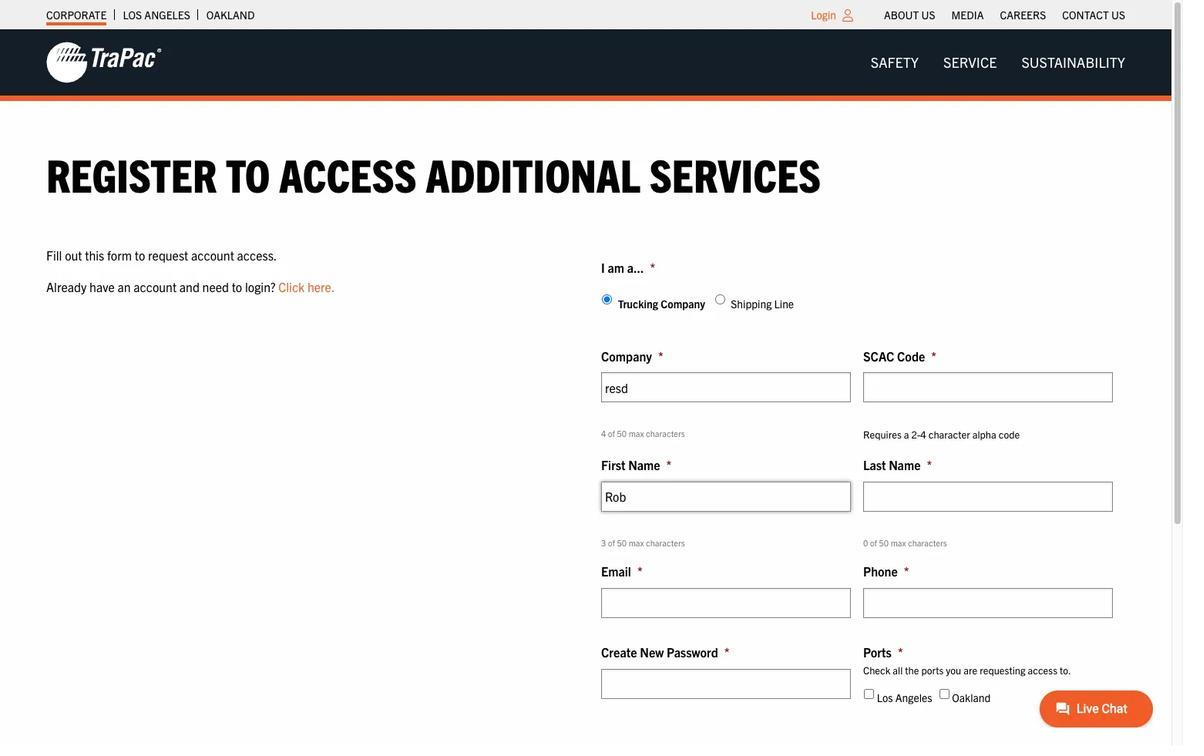 Task type: describe. For each thing, give the bounding box(es) containing it.
shipping line
[[731, 297, 794, 311]]

line
[[774, 297, 794, 311]]

name for first name
[[629, 457, 660, 473]]

careers link
[[1000, 4, 1046, 25]]

* down trucking company on the top right of page
[[658, 348, 664, 364]]

and
[[179, 279, 200, 295]]

0 vertical spatial account
[[191, 247, 234, 263]]

need
[[202, 279, 229, 295]]

shipping
[[731, 297, 772, 311]]

media link
[[952, 4, 984, 25]]

phone *
[[863, 564, 909, 579]]

characters for first name *
[[646, 537, 685, 548]]

to.
[[1060, 663, 1071, 677]]

trucking
[[618, 297, 658, 311]]

create new password *
[[601, 644, 730, 660]]

sustainability
[[1022, 53, 1126, 71]]

company *
[[601, 348, 664, 364]]

request
[[148, 247, 188, 263]]

* inside ports * check all the ports you are requesting access to.
[[898, 644, 903, 660]]

check
[[863, 663, 891, 677]]

0 vertical spatial to
[[226, 146, 270, 202]]

menu bar containing about us
[[876, 4, 1134, 25]]

service link
[[931, 47, 1009, 78]]

password
[[667, 644, 718, 660]]

am
[[608, 259, 624, 275]]

requires a 2-4 character alpha code
[[863, 428, 1020, 441]]

of for company
[[608, 428, 615, 439]]

max for first
[[629, 537, 644, 548]]

character
[[929, 428, 970, 441]]

Shipping Line radio
[[715, 295, 725, 305]]

* right "password"
[[725, 644, 730, 660]]

50 for first
[[617, 537, 627, 548]]

Trucking Company radio
[[602, 295, 612, 305]]

4 of 50 max characters
[[601, 428, 685, 439]]

* down 4 of 50 max characters
[[666, 457, 672, 473]]

login link
[[811, 8, 836, 22]]

of for first name
[[608, 537, 615, 548]]

2 vertical spatial to
[[232, 279, 242, 295]]

3 of 50 max characters
[[601, 537, 685, 548]]

* right email
[[637, 564, 643, 579]]

corporate image
[[46, 41, 162, 84]]

email
[[601, 564, 631, 579]]

los angeles inside register to access additional services main content
[[877, 691, 933, 705]]

* right a...
[[650, 259, 655, 275]]

characters for last name *
[[908, 537, 947, 548]]

register to access additional services main content
[[31, 146, 1141, 746]]

out
[[65, 247, 82, 263]]

email *
[[601, 564, 643, 579]]

services
[[650, 146, 821, 202]]

2-
[[912, 428, 921, 441]]

last name *
[[863, 457, 932, 473]]

contact us link
[[1063, 4, 1126, 25]]

corporate link
[[46, 4, 107, 25]]

light image
[[843, 9, 853, 22]]

fill out this form to request account access.
[[46, 247, 277, 263]]

i
[[601, 259, 605, 275]]

code
[[999, 428, 1020, 441]]

0 horizontal spatial angeles
[[144, 8, 190, 22]]

max for company
[[629, 428, 644, 439]]

Los Angeles checkbox
[[864, 690, 874, 700]]

1 vertical spatial to
[[135, 247, 145, 263]]

angeles inside register to access additional services main content
[[896, 691, 933, 705]]

oakland inside register to access additional services main content
[[952, 691, 991, 705]]

create
[[601, 644, 637, 660]]

3
[[601, 537, 606, 548]]

0 vertical spatial company
[[661, 297, 705, 311]]

los inside los angeles link
[[123, 8, 142, 22]]

us for contact us
[[1112, 8, 1126, 22]]

1 vertical spatial account
[[134, 279, 177, 295]]

first
[[601, 457, 626, 473]]

here.
[[308, 279, 335, 295]]

click here. link
[[278, 279, 335, 295]]

are
[[964, 663, 978, 677]]



Task type: locate. For each thing, give the bounding box(es) containing it.
corporate
[[46, 8, 107, 22]]

service
[[944, 53, 997, 71]]

all
[[893, 663, 903, 677]]

0 vertical spatial los angeles
[[123, 8, 190, 22]]

50 right 0
[[879, 537, 889, 548]]

max
[[629, 428, 644, 439], [629, 537, 644, 548], [891, 537, 906, 548]]

of for last name
[[870, 537, 877, 548]]

0 vertical spatial angeles
[[144, 8, 190, 22]]

new
[[640, 644, 664, 660]]

0 horizontal spatial name
[[629, 457, 660, 473]]

of right 3
[[608, 537, 615, 548]]

los angeles
[[123, 8, 190, 22], [877, 691, 933, 705]]

form
[[107, 247, 132, 263]]

0 horizontal spatial oakland
[[206, 8, 255, 22]]

0 vertical spatial oakland
[[206, 8, 255, 22]]

login?
[[245, 279, 276, 295]]

of
[[608, 428, 615, 439], [608, 537, 615, 548], [870, 537, 877, 548]]

4 right a
[[921, 428, 926, 441]]

an
[[118, 279, 131, 295]]

media
[[952, 8, 984, 22]]

scac code *
[[863, 348, 937, 364]]

1 horizontal spatial us
[[1112, 8, 1126, 22]]

about
[[884, 8, 919, 22]]

1 horizontal spatial account
[[191, 247, 234, 263]]

0 horizontal spatial 4
[[601, 428, 606, 439]]

None text field
[[601, 373, 851, 403], [863, 373, 1113, 403], [601, 482, 851, 512], [863, 482, 1113, 512], [601, 588, 851, 618], [601, 373, 851, 403], [863, 373, 1113, 403], [601, 482, 851, 512], [863, 482, 1113, 512], [601, 588, 851, 618]]

name right last at right
[[889, 457, 921, 473]]

1 horizontal spatial oakland
[[952, 691, 991, 705]]

additional
[[426, 146, 641, 202]]

0 horizontal spatial los
[[123, 8, 142, 22]]

already
[[46, 279, 87, 295]]

account
[[191, 247, 234, 263], [134, 279, 177, 295]]

1 vertical spatial menu bar
[[859, 47, 1138, 78]]

menu bar containing safety
[[859, 47, 1138, 78]]

1 horizontal spatial 4
[[921, 428, 926, 441]]

1 horizontal spatial los
[[877, 691, 893, 705]]

menu bar up service on the right of the page
[[876, 4, 1134, 25]]

this
[[85, 247, 104, 263]]

1 vertical spatial los angeles
[[877, 691, 933, 705]]

of right 0
[[870, 537, 877, 548]]

0 vertical spatial los
[[123, 8, 142, 22]]

max up email *
[[629, 537, 644, 548]]

characters for company *
[[646, 428, 685, 439]]

0 horizontal spatial account
[[134, 279, 177, 295]]

trucking company
[[618, 297, 705, 311]]

oakland right los angeles link
[[206, 8, 255, 22]]

angeles left oakland link
[[144, 8, 190, 22]]

50
[[617, 428, 627, 439], [617, 537, 627, 548], [879, 537, 889, 548]]

last
[[863, 457, 886, 473]]

you
[[946, 663, 962, 677]]

Oakland checkbox
[[939, 690, 949, 700]]

fill
[[46, 247, 62, 263]]

characters up phone *
[[908, 537, 947, 548]]

los inside register to access additional services main content
[[877, 691, 893, 705]]

account right an
[[134, 279, 177, 295]]

oakland right oakland option
[[952, 691, 991, 705]]

account up need
[[191, 247, 234, 263]]

0 of 50 max characters
[[863, 537, 947, 548]]

ports * check all the ports you are requesting access to.
[[863, 644, 1071, 677]]

have
[[89, 279, 115, 295]]

* up all in the right bottom of the page
[[898, 644, 903, 660]]

phone
[[863, 564, 898, 579]]

menu bar down careers
[[859, 47, 1138, 78]]

company
[[661, 297, 705, 311], [601, 348, 652, 364]]

access
[[1028, 663, 1058, 677]]

1 us from the left
[[922, 8, 936, 22]]

0 horizontal spatial los angeles
[[123, 8, 190, 22]]

los angeles down all in the right bottom of the page
[[877, 691, 933, 705]]

1 4 from the left
[[601, 428, 606, 439]]

max for last
[[891, 537, 906, 548]]

company down trucking
[[601, 348, 652, 364]]

1 horizontal spatial name
[[889, 457, 921, 473]]

1 vertical spatial los
[[877, 691, 893, 705]]

4 up first
[[601, 428, 606, 439]]

1 name from the left
[[629, 457, 660, 473]]

about us link
[[884, 4, 936, 25]]

i am a... *
[[601, 259, 655, 275]]

to
[[226, 146, 270, 202], [135, 247, 145, 263], [232, 279, 242, 295]]

the
[[905, 663, 919, 677]]

none password field inside register to access additional services main content
[[601, 669, 851, 699]]

ports
[[922, 663, 944, 677]]

login
[[811, 8, 836, 22]]

name right first
[[629, 457, 660, 473]]

contact
[[1063, 8, 1109, 22]]

* right phone
[[904, 564, 909, 579]]

ports
[[863, 644, 892, 660]]

los right los angeles checkbox at the bottom right of the page
[[877, 691, 893, 705]]

50 up first
[[617, 428, 627, 439]]

1 vertical spatial angeles
[[896, 691, 933, 705]]

2 4 from the left
[[921, 428, 926, 441]]

a...
[[627, 259, 644, 275]]

register
[[46, 146, 217, 202]]

us right "about"
[[922, 8, 936, 22]]

safety link
[[859, 47, 931, 78]]

2 us from the left
[[1112, 8, 1126, 22]]

us for about us
[[922, 8, 936, 22]]

a
[[904, 428, 909, 441]]

name
[[629, 457, 660, 473], [889, 457, 921, 473]]

angeles down the
[[896, 691, 933, 705]]

menu bar
[[876, 4, 1134, 25], [859, 47, 1138, 78]]

safety
[[871, 53, 919, 71]]

access
[[279, 146, 417, 202]]

none text field inside register to access additional services main content
[[863, 588, 1113, 618]]

characters up the first name *
[[646, 428, 685, 439]]

company left shipping line option
[[661, 297, 705, 311]]

0
[[863, 537, 868, 548]]

None text field
[[863, 588, 1113, 618]]

register to access additional services
[[46, 146, 821, 202]]

1 vertical spatial oakland
[[952, 691, 991, 705]]

characters
[[646, 428, 685, 439], [646, 537, 685, 548], [908, 537, 947, 548]]

None password field
[[601, 669, 851, 699]]

1 horizontal spatial los angeles
[[877, 691, 933, 705]]

scac
[[863, 348, 895, 364]]

requires
[[863, 428, 902, 441]]

oakland link
[[206, 4, 255, 25]]

2 name from the left
[[889, 457, 921, 473]]

1 vertical spatial company
[[601, 348, 652, 364]]

angeles
[[144, 8, 190, 22], [896, 691, 933, 705]]

name for last name
[[889, 457, 921, 473]]

los up corporate image
[[123, 8, 142, 22]]

oakland
[[206, 8, 255, 22], [952, 691, 991, 705]]

*
[[650, 259, 655, 275], [658, 348, 664, 364], [932, 348, 937, 364], [666, 457, 672, 473], [927, 457, 932, 473], [637, 564, 643, 579], [904, 564, 909, 579], [725, 644, 730, 660], [898, 644, 903, 660]]

click
[[278, 279, 305, 295]]

already have an account and need to login? click here.
[[46, 279, 335, 295]]

* down the "requires a 2-4 character alpha code"
[[927, 457, 932, 473]]

los
[[123, 8, 142, 22], [877, 691, 893, 705]]

first name *
[[601, 457, 672, 473]]

contact us
[[1063, 8, 1126, 22]]

los angeles up corporate image
[[123, 8, 190, 22]]

access.
[[237, 247, 277, 263]]

1 horizontal spatial company
[[661, 297, 705, 311]]

0 vertical spatial menu bar
[[876, 4, 1134, 25]]

careers
[[1000, 8, 1046, 22]]

1 horizontal spatial angeles
[[896, 691, 933, 705]]

los angeles link
[[123, 4, 190, 25]]

requesting
[[980, 663, 1026, 677]]

about us
[[884, 8, 936, 22]]

0 horizontal spatial company
[[601, 348, 652, 364]]

50 for company
[[617, 428, 627, 439]]

0 horizontal spatial us
[[922, 8, 936, 22]]

50 right 3
[[617, 537, 627, 548]]

4
[[601, 428, 606, 439], [921, 428, 926, 441]]

code
[[897, 348, 925, 364]]

* right code
[[932, 348, 937, 364]]

of up first
[[608, 428, 615, 439]]

max up the first name *
[[629, 428, 644, 439]]

alpha
[[973, 428, 997, 441]]

characters right 3
[[646, 537, 685, 548]]

us
[[922, 8, 936, 22], [1112, 8, 1126, 22]]

sustainability link
[[1009, 47, 1138, 78]]

max up phone *
[[891, 537, 906, 548]]

50 for last
[[879, 537, 889, 548]]

us right contact
[[1112, 8, 1126, 22]]



Task type: vqa. For each thing, say whether or not it's contained in the screenshot.
Benefit
no



